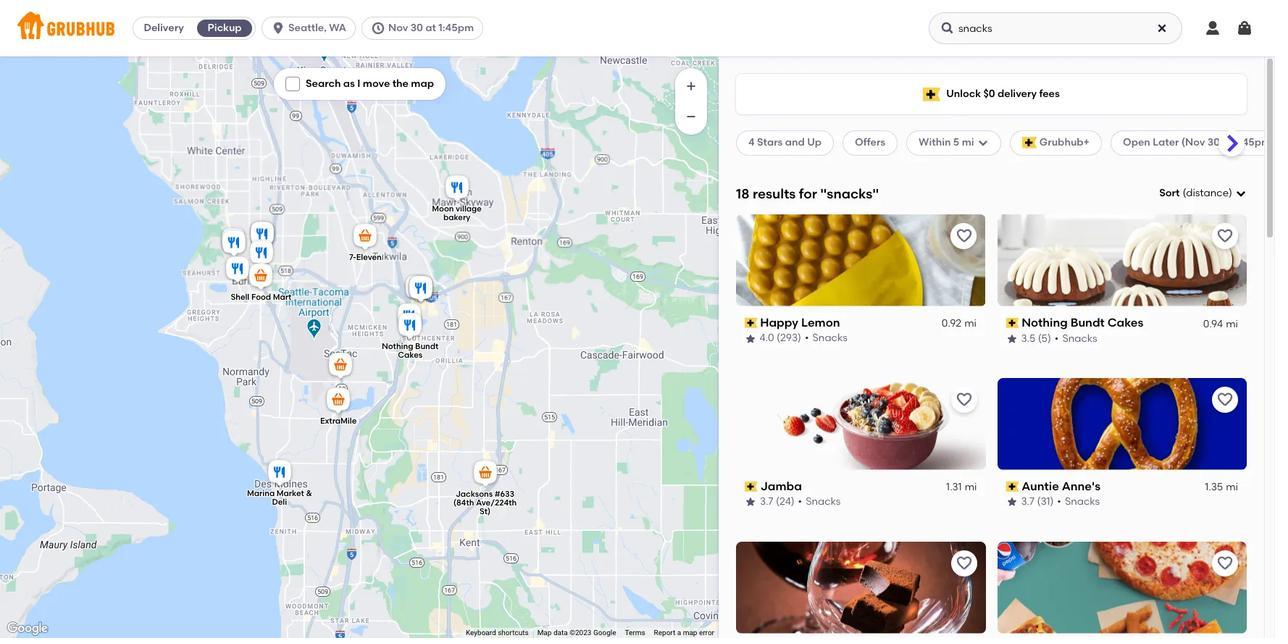 Task type: locate. For each thing, give the bounding box(es) containing it.
for
[[799, 185, 817, 202]]

3.5 (5)
[[1022, 332, 1052, 345]]

7-eleven logo image
[[998, 542, 1247, 634]]

3.7 left (24)
[[760, 496, 774, 508]]

4.0 (293)
[[760, 332, 802, 345]]

snacks for happy lemon
[[813, 332, 848, 345]]

nothing bundt cakes down happy lemon icon
[[382, 342, 439, 360]]

moon
[[432, 204, 454, 213]]

svg image
[[1205, 20, 1222, 37], [1157, 22, 1168, 34], [977, 137, 989, 149]]

1 3.7 from the left
[[760, 496, 774, 508]]

mi right 0.94
[[1227, 318, 1239, 330]]

• snacks down lemon
[[806, 332, 848, 345]]

i
[[358, 78, 361, 90]]

30 inside button
[[411, 22, 423, 34]]

• snacks right (24)
[[798, 496, 841, 508]]

the
[[393, 78, 409, 90]]

star icon image left 4.0
[[745, 333, 757, 345]]

snacks right (5)
[[1063, 332, 1098, 345]]

at left 1:45pm
[[426, 22, 436, 34]]

• down happy lemon
[[806, 332, 810, 345]]

0 horizontal spatial 30
[[411, 22, 423, 34]]

30 right '(nov'
[[1208, 136, 1221, 149]]

nothing
[[1022, 316, 1068, 330], [382, 342, 413, 351]]

1 horizontal spatial nothing
[[1022, 316, 1068, 330]]

0 vertical spatial nothing
[[1022, 316, 1068, 330]]

grubhub plus flag logo image left grubhub+
[[1022, 137, 1037, 149]]

0 vertical spatial save this restaurant image
[[956, 227, 973, 245]]

snacks for nothing bundt cakes
[[1063, 332, 1098, 345]]

star icon image left "3.5"
[[1006, 333, 1018, 345]]

• for happy lemon
[[806, 332, 810, 345]]

subscription pass image left the happy
[[745, 318, 758, 328]]

7-eleven
[[349, 252, 382, 262]]

©2023
[[570, 629, 592, 637]]

svg image inside nov 30 at 1:45pm button
[[371, 21, 386, 36]]

snacks
[[813, 332, 848, 345], [1063, 332, 1098, 345], [806, 496, 841, 508], [1065, 496, 1100, 508]]

star icon image left 3.7 (24) in the bottom of the page
[[745, 497, 757, 508]]

google image
[[4, 620, 51, 639]]

grubhub plus flag logo image
[[924, 87, 941, 101], [1022, 137, 1037, 149]]

#633
[[495, 489, 515, 499]]

0 vertical spatial 30
[[411, 22, 423, 34]]

subscription pass image for nothing
[[1006, 318, 1019, 328]]

1 horizontal spatial svg image
[[1157, 22, 1168, 34]]

nothing bundt cakes logo image
[[998, 214, 1247, 306]]

cakes down nothing bundt cakes logo
[[1108, 316, 1144, 330]]

0 horizontal spatial bundt
[[415, 342, 439, 351]]

unlock $0 delivery fees
[[947, 88, 1060, 100]]

0 vertical spatial bundt
[[1071, 316, 1105, 330]]

auntie anne's image
[[407, 274, 436, 306]]

village
[[456, 204, 482, 213]]

0 vertical spatial map
[[411, 78, 434, 90]]

1 horizontal spatial grubhub plus flag logo image
[[1022, 137, 1037, 149]]

0 vertical spatial cakes
[[1108, 316, 1144, 330]]

• right (24)
[[798, 496, 802, 508]]

snacks down lemon
[[813, 332, 848, 345]]

cakes down nothing bundt cakes icon
[[398, 350, 423, 360]]

cakes
[[1108, 316, 1144, 330], [398, 350, 423, 360]]

shell food mart
[[231, 292, 292, 302]]

at
[[426, 22, 436, 34], [1223, 136, 1234, 149]]

subscription pass image
[[1006, 482, 1019, 492]]

save this restaurant button for happy lemon
[[951, 223, 977, 249]]

2 3.7 from the left
[[1022, 496, 1035, 508]]

1 vertical spatial save this restaurant image
[[1217, 391, 1234, 409]]

report a map error link
[[654, 629, 715, 637]]

offers
[[855, 136, 886, 149]]

0 vertical spatial at
[[426, 22, 436, 34]]

1 horizontal spatial bundt
[[1071, 316, 1105, 330]]

keyboard
[[466, 629, 496, 637]]

google
[[594, 629, 616, 637]]

• snacks for jamba
[[798, 496, 841, 508]]

bundt down nothing bundt cakes logo
[[1071, 316, 1105, 330]]

mi right 0.92
[[965, 318, 977, 330]]

happy lemon image
[[395, 301, 424, 333]]

jamba image
[[403, 273, 432, 305]]

7-
[[349, 252, 356, 262]]

30 right nov
[[411, 22, 423, 34]]

1.31 mi
[[947, 481, 977, 494]]

• snacks for auntie anne's
[[1058, 496, 1100, 508]]

0 horizontal spatial map
[[411, 78, 434, 90]]

• snacks right (5)
[[1055, 332, 1098, 345]]

0 vertical spatial nothing bundt cakes
[[1022, 316, 1144, 330]]

dairy queen image
[[219, 226, 248, 258]]

3.7 (24)
[[760, 496, 795, 508]]

• right "(31)"
[[1058, 496, 1062, 508]]

terms
[[625, 629, 646, 637]]

mi
[[962, 136, 975, 149], [965, 318, 977, 330], [1227, 318, 1239, 330], [965, 481, 977, 494], [1227, 481, 1239, 494]]

happy
[[761, 316, 799, 330]]

3.7 for auntie anne's
[[1022, 496, 1035, 508]]

7 eleven image
[[351, 221, 380, 253]]

1 vertical spatial at
[[1223, 136, 1234, 149]]

svg image inside seattle, wa button
[[271, 21, 286, 36]]

1 vertical spatial save this restaurant image
[[956, 391, 973, 409]]

lemon
[[802, 316, 841, 330]]

shortcuts
[[498, 629, 529, 637]]

deli
[[272, 497, 287, 507]]

1 vertical spatial map
[[683, 629, 698, 637]]

0 vertical spatial save this restaurant image
[[1217, 227, 1234, 245]]

2 vertical spatial save this restaurant image
[[956, 555, 973, 572]]

mi right 1.31
[[965, 481, 977, 494]]

mi for anne's
[[1227, 481, 1239, 494]]

search
[[306, 78, 341, 90]]

1 horizontal spatial map
[[683, 629, 698, 637]]

0 horizontal spatial cakes
[[398, 350, 423, 360]]

18 results for "snacks"
[[736, 185, 880, 202]]

nothing bundt cakes image
[[396, 311, 425, 342]]

save this restaurant image
[[1217, 227, 1234, 245], [956, 391, 973, 409], [956, 555, 973, 572]]

mi right 1.35
[[1227, 481, 1239, 494]]

up
[[808, 136, 822, 149]]

(293)
[[777, 332, 802, 345]]

• snacks down anne's
[[1058, 496, 1100, 508]]

(nov
[[1182, 136, 1206, 149]]

svg image
[[1237, 20, 1254, 37], [271, 21, 286, 36], [371, 21, 386, 36], [941, 21, 955, 36], [1236, 188, 1247, 199]]

auntie anne's logo image
[[998, 378, 1247, 470]]

results
[[753, 185, 796, 202]]

save this restaurant button
[[951, 223, 977, 249], [1213, 223, 1239, 249], [951, 387, 977, 413], [1213, 387, 1239, 413], [951, 551, 977, 577], [1213, 551, 1239, 577]]

nothing up (5)
[[1022, 316, 1068, 330]]

1 vertical spatial 30
[[1208, 136, 1221, 149]]

star icon image for happy lemon
[[745, 333, 757, 345]]

shell
[[231, 292, 250, 302]]

30
[[411, 22, 423, 34], [1208, 136, 1221, 149]]

0 vertical spatial grubhub plus flag logo image
[[924, 87, 941, 101]]

cakes inside nothing bundt cakes
[[398, 350, 423, 360]]

0.92
[[943, 318, 962, 330]]

0 horizontal spatial nothing bundt cakes
[[382, 342, 439, 360]]

map right 'a'
[[683, 629, 698, 637]]

0 horizontal spatial grubhub plus flag logo image
[[924, 87, 941, 101]]

3.7 left "(31)"
[[1022, 496, 1035, 508]]

map right the
[[411, 78, 434, 90]]

1 horizontal spatial 3.7
[[1022, 496, 1035, 508]]

1 vertical spatial cakes
[[398, 350, 423, 360]]

None field
[[1160, 186, 1247, 201]]

save this restaurant image for jamba
[[956, 391, 973, 409]]

pickup button
[[194, 17, 255, 40]]

market
[[277, 489, 304, 498]]

1 horizontal spatial at
[[1223, 136, 1234, 149]]

1 vertical spatial grubhub plus flag logo image
[[1022, 137, 1037, 149]]

seattle,
[[289, 22, 327, 34]]

snacks down anne's
[[1065, 496, 1100, 508]]

1 vertical spatial nothing bundt cakes
[[382, 342, 439, 360]]

nothing bundt cakes inside map region
[[382, 342, 439, 360]]

star icon image
[[745, 333, 757, 345], [1006, 333, 1018, 345], [745, 497, 757, 508], [1006, 497, 1018, 508]]

st)
[[480, 507, 491, 516]]

shell food mart image
[[246, 261, 275, 293]]

0 horizontal spatial at
[[426, 22, 436, 34]]

star icon image down subscription pass image
[[1006, 497, 1018, 508]]

happy lemon logo image
[[736, 214, 986, 306]]

• right (5)
[[1055, 332, 1059, 345]]

grubhub plus flag logo image left unlock
[[924, 87, 941, 101]]

nothing down happy lemon icon
[[382, 342, 413, 351]]

marina market & deli
[[247, 489, 312, 507]]

1 vertical spatial nothing
[[382, 342, 413, 351]]

nothing bundt cakes up (5)
[[1022, 316, 1144, 330]]

subscription pass image right 0.92 mi
[[1006, 318, 1019, 328]]

save this restaurant image for auntie anne's
[[1217, 391, 1234, 409]]

save this restaurant button for nothing bundt cakes
[[1213, 223, 1239, 249]]

distance
[[1187, 187, 1229, 199]]

save this restaurant image for nothing bundt cakes
[[1217, 227, 1234, 245]]

jacksons #633 (84th ave/224th st)
[[454, 489, 517, 516]]

subscription pass image
[[745, 318, 758, 328], [1006, 318, 1019, 328], [745, 482, 758, 492]]

map region
[[0, 0, 797, 639]]

search as i move the map
[[306, 78, 434, 90]]

seattle, wa
[[289, 22, 346, 34]]

3.7
[[760, 496, 774, 508], [1022, 496, 1035, 508]]

map
[[411, 78, 434, 90], [683, 629, 698, 637]]

3.5
[[1022, 332, 1036, 345]]

1:45pm)
[[1236, 136, 1275, 149]]

1 vertical spatial bundt
[[415, 342, 439, 351]]

save this restaurant image
[[956, 227, 973, 245], [1217, 391, 1234, 409], [1217, 555, 1234, 572]]

bundt down happy lemon icon
[[415, 342, 439, 351]]

snacks right (24)
[[806, 496, 841, 508]]

mart
[[273, 292, 292, 302]]

0 horizontal spatial 3.7
[[760, 496, 774, 508]]

at left 1:45pm)
[[1223, 136, 1234, 149]]

0 horizontal spatial nothing
[[382, 342, 413, 351]]

nothing inside nothing bundt cakes
[[382, 342, 413, 351]]



Task type: vqa. For each thing, say whether or not it's contained in the screenshot.
Happy Lemon icon at left
yes



Task type: describe. For each thing, give the bounding box(es) containing it.
delivery
[[144, 22, 184, 34]]

save this restaurant button for auntie anne's
[[1213, 387, 1239, 413]]

report
[[654, 629, 676, 637]]

star icon image for nothing bundt cakes
[[1006, 333, 1018, 345]]

• for nothing bundt cakes
[[1055, 332, 1059, 345]]

stars
[[757, 136, 783, 149]]

4
[[749, 136, 755, 149]]

mawadda cafe image
[[248, 219, 277, 251]]

none field containing sort
[[1160, 186, 1247, 201]]

grubhub plus flag logo image for unlock $0 delivery fees
[[924, 87, 941, 101]]

0.94
[[1204, 318, 1224, 330]]

• snacks for happy lemon
[[806, 332, 848, 345]]

snacks for auntie anne's
[[1065, 496, 1100, 508]]

1 horizontal spatial nothing bundt cakes
[[1022, 316, 1144, 330]]

• for auntie anne's
[[1058, 496, 1062, 508]]

(5)
[[1039, 332, 1052, 345]]

subscription pass image left the jamba
[[745, 482, 758, 492]]

1:45pm
[[439, 22, 474, 34]]

4 stars and up
[[749, 136, 822, 149]]

2 horizontal spatial svg image
[[1205, 20, 1222, 37]]

royce' washington - westfield southcenter mall logo image
[[736, 542, 986, 634]]

sort
[[1160, 187, 1180, 199]]

subscription pass image for happy
[[745, 318, 758, 328]]

jamba logo image
[[736, 378, 986, 470]]

terms link
[[625, 629, 646, 637]]

keyboard shortcuts button
[[466, 628, 529, 639]]

)
[[1229, 187, 1233, 199]]

pierro bakery image
[[247, 238, 276, 270]]

mi right 5 on the top right of the page
[[962, 136, 975, 149]]

at inside button
[[426, 22, 436, 34]]

nov
[[388, 22, 408, 34]]

marina
[[247, 489, 275, 498]]

2 vertical spatial save this restaurant image
[[1217, 555, 1234, 572]]

mi for lemon
[[965, 318, 977, 330]]

0 horizontal spatial svg image
[[977, 137, 989, 149]]

4.0
[[760, 332, 775, 345]]

marina market & deli image
[[265, 458, 294, 490]]

moon village bakery image
[[443, 173, 472, 205]]

a
[[678, 629, 681, 637]]

tacos el hass image
[[220, 228, 249, 260]]

extramile image
[[324, 385, 353, 417]]

eleven
[[356, 252, 382, 262]]

1.31
[[947, 481, 962, 494]]

minus icon image
[[684, 109, 699, 124]]

• snacks for nothing bundt cakes
[[1055, 332, 1098, 345]]

error
[[699, 629, 715, 637]]

royce' washington - westfield southcenter mall image
[[407, 274, 436, 306]]

star icon image for jamba
[[745, 497, 757, 508]]

map data ©2023 google
[[538, 629, 616, 637]]

delivery button
[[133, 17, 194, 40]]

data
[[554, 629, 568, 637]]

pickup
[[208, 22, 242, 34]]

• for jamba
[[798, 496, 802, 508]]

3.7 (31)
[[1022, 496, 1054, 508]]

grubhub+
[[1040, 136, 1090, 149]]

food
[[251, 292, 271, 302]]

keyboard shortcuts
[[466, 629, 529, 637]]

star icon image for auntie anne's
[[1006, 497, 1018, 508]]

snacks for jamba
[[806, 496, 841, 508]]

18
[[736, 185, 750, 202]]

1 horizontal spatial cakes
[[1108, 316, 1144, 330]]

within 5 mi
[[919, 136, 975, 149]]

extramile
[[320, 417, 357, 426]]

within
[[919, 136, 951, 149]]

ronnie's market image
[[223, 254, 252, 286]]

jamba
[[761, 480, 802, 493]]

antojitos michalisco 1st ave image
[[248, 219, 277, 251]]

(24)
[[776, 496, 795, 508]]

$0
[[984, 88, 996, 100]]

1.35 mi
[[1206, 481, 1239, 494]]

and
[[786, 136, 805, 149]]

delivery
[[998, 88, 1037, 100]]

1 horizontal spatial 30
[[1208, 136, 1221, 149]]

seattle, wa button
[[262, 17, 362, 40]]

5
[[954, 136, 960, 149]]

0.94 mi
[[1204, 318, 1239, 330]]

ave/224th
[[476, 498, 517, 507]]

nov 30 at 1:45pm
[[388, 22, 474, 34]]

wa
[[329, 22, 346, 34]]

(31)
[[1038, 496, 1054, 508]]

bundt inside nothing bundt cakes
[[415, 342, 439, 351]]

unlock
[[947, 88, 981, 100]]

moon village bakery
[[432, 204, 482, 222]]

map
[[538, 629, 552, 637]]

plus icon image
[[684, 79, 699, 94]]

3.7 for jamba
[[760, 496, 774, 508]]

open
[[1123, 136, 1151, 149]]

0.92 mi
[[943, 318, 977, 330]]

later
[[1153, 136, 1180, 149]]

sort ( distance )
[[1160, 187, 1233, 199]]

save this restaurant image for happy lemon
[[956, 227, 973, 245]]

sea tac marathon image
[[326, 350, 355, 382]]

open later (nov 30 at 1:45pm)
[[1123, 136, 1275, 149]]

jacksons
[[456, 489, 493, 499]]

jacksons #633 (84th ave/224th st) image
[[471, 458, 500, 490]]

"snacks"
[[821, 185, 880, 202]]

main navigation navigation
[[0, 0, 1276, 57]]

auntie
[[1022, 480, 1060, 493]]

grubhub plus flag logo image for grubhub+
[[1022, 137, 1037, 149]]

mi for bundt
[[1227, 318, 1239, 330]]

as
[[343, 78, 355, 90]]

&
[[306, 489, 312, 498]]

save this restaurant button for jamba
[[951, 387, 977, 413]]

Search for food, convenience, alcohol... search field
[[929, 12, 1183, 44]]

anne's
[[1062, 480, 1101, 493]]

nov 30 at 1:45pm button
[[362, 17, 489, 40]]

(84th
[[454, 498, 474, 507]]

report a map error
[[654, 629, 715, 637]]

move
[[363, 78, 390, 90]]

bakery
[[444, 212, 471, 222]]

1.35
[[1206, 481, 1224, 494]]

(
[[1183, 187, 1187, 199]]



